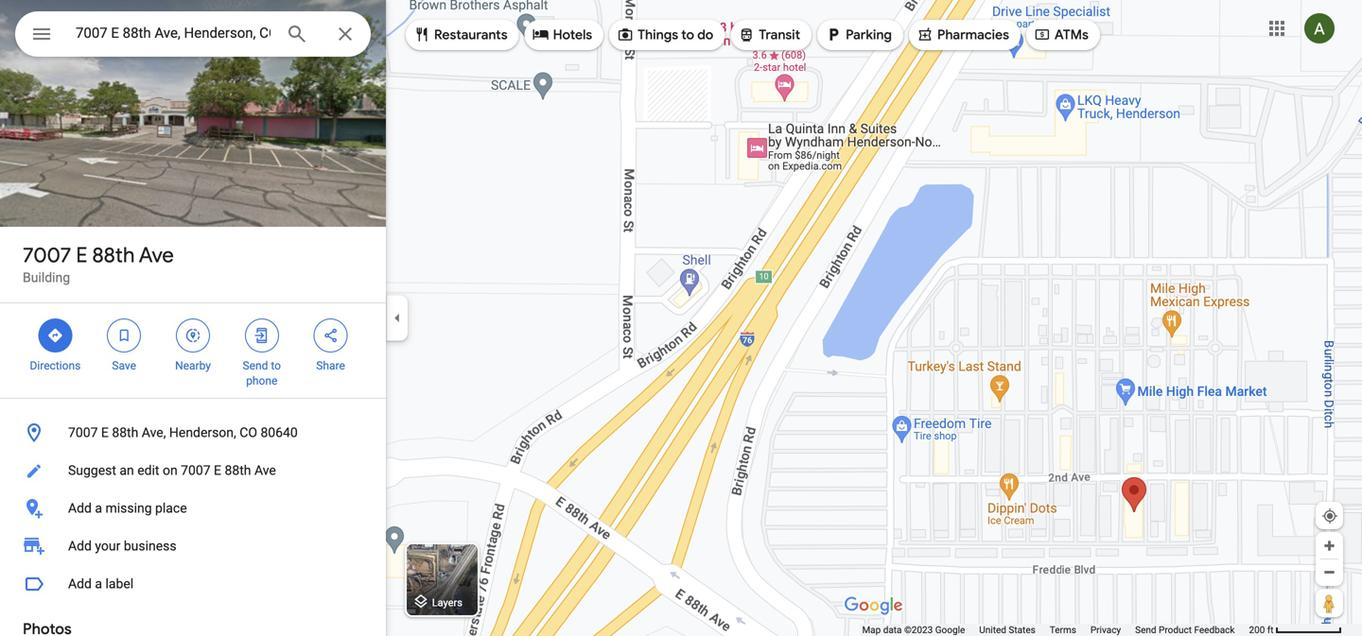 Task type: describe. For each thing, give the bounding box(es) containing it.
henderson,
[[169, 425, 236, 441]]

map
[[863, 625, 881, 636]]

nearby
[[175, 360, 211, 373]]

feedback
[[1195, 625, 1235, 636]]

show street view coverage image
[[1316, 590, 1344, 618]]

place
[[155, 501, 187, 517]]

google
[[936, 625, 966, 636]]

e inside button
[[214, 463, 221, 479]]


[[185, 326, 202, 346]]

add a label button
[[0, 566, 386, 604]]


[[1034, 24, 1051, 45]]


[[116, 326, 133, 346]]

suggest an edit on 7007 e 88th ave
[[68, 463, 276, 479]]

edit
[[137, 463, 159, 479]]

united states
[[980, 625, 1036, 636]]

ave,
[[142, 425, 166, 441]]

add for add a missing place
[[68, 501, 92, 517]]

google account: angela cha  
(angela.cha@adept.ai) image
[[1305, 13, 1335, 44]]

7007 for ave,
[[68, 425, 98, 441]]

add a label
[[68, 577, 134, 592]]

privacy
[[1091, 625, 1122, 636]]

send to phone
[[243, 360, 281, 388]]


[[47, 326, 64, 346]]

send for send to phone
[[243, 360, 268, 373]]

send for send product feedback
[[1136, 625, 1157, 636]]

actions for 7007 e 88th ave region
[[0, 304, 386, 398]]

 restaurants
[[414, 24, 508, 45]]

e for ave
[[76, 242, 87, 269]]

send product feedback
[[1136, 625, 1235, 636]]

footer inside the google maps element
[[863, 625, 1250, 637]]

transit
[[759, 26, 801, 44]]

missing
[[105, 501, 152, 517]]

add for add a label
[[68, 577, 92, 592]]

7007 e 88th ave building
[[23, 242, 174, 286]]

map data ©2023 google
[[863, 625, 966, 636]]

an
[[120, 463, 134, 479]]

parking
[[846, 26, 892, 44]]


[[738, 24, 755, 45]]

88th inside button
[[225, 463, 251, 479]]

google maps element
[[0, 0, 1363, 637]]

200 ft
[[1250, 625, 1274, 636]]

suggest
[[68, 463, 116, 479]]

 parking
[[825, 24, 892, 45]]

phone
[[246, 375, 278, 388]]

label
[[105, 577, 134, 592]]


[[253, 326, 270, 346]]

united states button
[[980, 625, 1036, 637]]

layers
[[432, 597, 463, 609]]

building
[[23, 270, 70, 286]]


[[532, 24, 550, 45]]

add your business
[[68, 539, 177, 555]]

hotels
[[553, 26, 593, 44]]


[[322, 326, 339, 346]]

privacy button
[[1091, 625, 1122, 637]]

to inside  things to do
[[682, 26, 695, 44]]



Task type: locate. For each thing, give the bounding box(es) containing it.
 atms
[[1034, 24, 1089, 45]]

88th
[[92, 242, 135, 269], [112, 425, 138, 441], [225, 463, 251, 479]]

0 horizontal spatial to
[[271, 360, 281, 373]]

data
[[884, 625, 902, 636]]

1 horizontal spatial to
[[682, 26, 695, 44]]

directions
[[30, 360, 81, 373]]

7007 inside the 7007 e 88th ave building
[[23, 242, 71, 269]]

e inside the 7007 e 88th ave building
[[76, 242, 87, 269]]

save
[[112, 360, 136, 373]]

terms
[[1050, 625, 1077, 636]]

a inside add a missing place button
[[95, 501, 102, 517]]

200
[[1250, 625, 1266, 636]]

200 ft button
[[1250, 625, 1343, 636]]

88th inside button
[[112, 425, 138, 441]]

1 a from the top
[[95, 501, 102, 517]]

send
[[243, 360, 268, 373], [1136, 625, 1157, 636]]

2 vertical spatial e
[[214, 463, 221, 479]]

ave inside button
[[255, 463, 276, 479]]

0 vertical spatial ave
[[139, 242, 174, 269]]

suggest an edit on 7007 e 88th ave button
[[0, 452, 386, 490]]

send product feedback button
[[1136, 625, 1235, 637]]

1 vertical spatial send
[[1136, 625, 1157, 636]]


[[617, 24, 634, 45]]

states
[[1009, 625, 1036, 636]]

7007 for ave
[[23, 242, 71, 269]]

0 horizontal spatial send
[[243, 360, 268, 373]]

a left the label
[[95, 577, 102, 592]]

send left product
[[1136, 625, 1157, 636]]

7007 E 88th Ave, Henderson, CO 80640 field
[[15, 11, 371, 57]]

2 vertical spatial add
[[68, 577, 92, 592]]

e
[[76, 242, 87, 269], [101, 425, 109, 441], [214, 463, 221, 479]]

pharmacies
[[938, 26, 1010, 44]]

2 vertical spatial 88th
[[225, 463, 251, 479]]


[[917, 24, 934, 45]]

 transit
[[738, 24, 801, 45]]

on
[[163, 463, 178, 479]]

 hotels
[[532, 24, 593, 45]]

2 vertical spatial 7007
[[181, 463, 211, 479]]

 pharmacies
[[917, 24, 1010, 45]]

add left the label
[[68, 577, 92, 592]]

 search field
[[15, 11, 371, 61]]

88th left ave,
[[112, 425, 138, 441]]

1 add from the top
[[68, 501, 92, 517]]

0 vertical spatial a
[[95, 501, 102, 517]]

7007 e 88th ave, henderson, co 80640 button
[[0, 414, 386, 452]]

e for ave,
[[101, 425, 109, 441]]

e inside button
[[101, 425, 109, 441]]

2 add from the top
[[68, 539, 92, 555]]

88th for ave
[[92, 242, 135, 269]]

send inside send product feedback button
[[1136, 625, 1157, 636]]

add left your
[[68, 539, 92, 555]]

share
[[316, 360, 345, 373]]

collapse side panel image
[[387, 308, 408, 329]]

1 horizontal spatial send
[[1136, 625, 1157, 636]]

7007 up suggest
[[68, 425, 98, 441]]

0 vertical spatial 7007
[[23, 242, 71, 269]]

ft
[[1268, 625, 1274, 636]]

atms
[[1055, 26, 1089, 44]]

0 vertical spatial to
[[682, 26, 695, 44]]

a inside add a label button
[[95, 577, 102, 592]]

a for label
[[95, 577, 102, 592]]

add a missing place button
[[0, 490, 386, 528]]

none field inside 7007 e 88th ave, henderson, co 80640 field
[[76, 22, 271, 44]]

0 vertical spatial 88th
[[92, 242, 135, 269]]

add your business link
[[0, 528, 386, 566]]

0 vertical spatial e
[[76, 242, 87, 269]]

7007 e 88th ave, henderson, co 80640
[[68, 425, 298, 441]]

add
[[68, 501, 92, 517], [68, 539, 92, 555], [68, 577, 92, 592]]

zoom out image
[[1323, 566, 1337, 580]]

7007 up 'building'
[[23, 242, 71, 269]]

add a missing place
[[68, 501, 187, 517]]

1 vertical spatial to
[[271, 360, 281, 373]]


[[414, 24, 431, 45]]

1 vertical spatial ave
[[255, 463, 276, 479]]

footer
[[863, 625, 1250, 637]]

7007 right on
[[181, 463, 211, 479]]

7007
[[23, 242, 71, 269], [68, 425, 98, 441], [181, 463, 211, 479]]


[[825, 24, 842, 45]]

a
[[95, 501, 102, 517], [95, 577, 102, 592]]

0 horizontal spatial ave
[[139, 242, 174, 269]]

product
[[1159, 625, 1192, 636]]

0 horizontal spatial e
[[76, 242, 87, 269]]

united
[[980, 625, 1007, 636]]

terms button
[[1050, 625, 1077, 637]]

to
[[682, 26, 695, 44], [271, 360, 281, 373]]

ave inside the 7007 e 88th ave building
[[139, 242, 174, 269]]

0 vertical spatial add
[[68, 501, 92, 517]]

things
[[638, 26, 679, 44]]

1 vertical spatial add
[[68, 539, 92, 555]]

7007 inside button
[[181, 463, 211, 479]]

a for missing
[[95, 501, 102, 517]]

88th inside the 7007 e 88th ave building
[[92, 242, 135, 269]]


[[30, 20, 53, 48]]

show your location image
[[1322, 508, 1339, 525]]

2 horizontal spatial e
[[214, 463, 221, 479]]

None field
[[76, 22, 271, 44]]

1 horizontal spatial e
[[101, 425, 109, 441]]

88th for ave,
[[112, 425, 138, 441]]

1 vertical spatial a
[[95, 577, 102, 592]]

1 vertical spatial 88th
[[112, 425, 138, 441]]

80640
[[261, 425, 298, 441]]

1 vertical spatial 7007
[[68, 425, 98, 441]]

footer containing map data ©2023 google
[[863, 625, 1250, 637]]

to up phone
[[271, 360, 281, 373]]

0 vertical spatial send
[[243, 360, 268, 373]]

add for add your business
[[68, 539, 92, 555]]

your
[[95, 539, 121, 555]]

7007 inside button
[[68, 425, 98, 441]]

to left do
[[682, 26, 695, 44]]

2 a from the top
[[95, 577, 102, 592]]

1 vertical spatial e
[[101, 425, 109, 441]]

add down suggest
[[68, 501, 92, 517]]

1 horizontal spatial ave
[[255, 463, 276, 479]]

ave
[[139, 242, 174, 269], [255, 463, 276, 479]]

88th up ''
[[92, 242, 135, 269]]

send up phone
[[243, 360, 268, 373]]

 things to do
[[617, 24, 714, 45]]

 button
[[15, 11, 68, 61]]

restaurants
[[434, 26, 508, 44]]

do
[[698, 26, 714, 44]]

business
[[124, 539, 177, 555]]

©2023
[[905, 625, 933, 636]]

co
[[240, 425, 257, 441]]

zoom in image
[[1323, 539, 1337, 554]]

to inside send to phone
[[271, 360, 281, 373]]

88th down 'co'
[[225, 463, 251, 479]]

7007 e 88th ave main content
[[0, 0, 386, 637]]

3 add from the top
[[68, 577, 92, 592]]

send inside send to phone
[[243, 360, 268, 373]]

a left missing
[[95, 501, 102, 517]]



Task type: vqa. For each thing, say whether or not it's contained in the screenshot.
 'button'
yes



